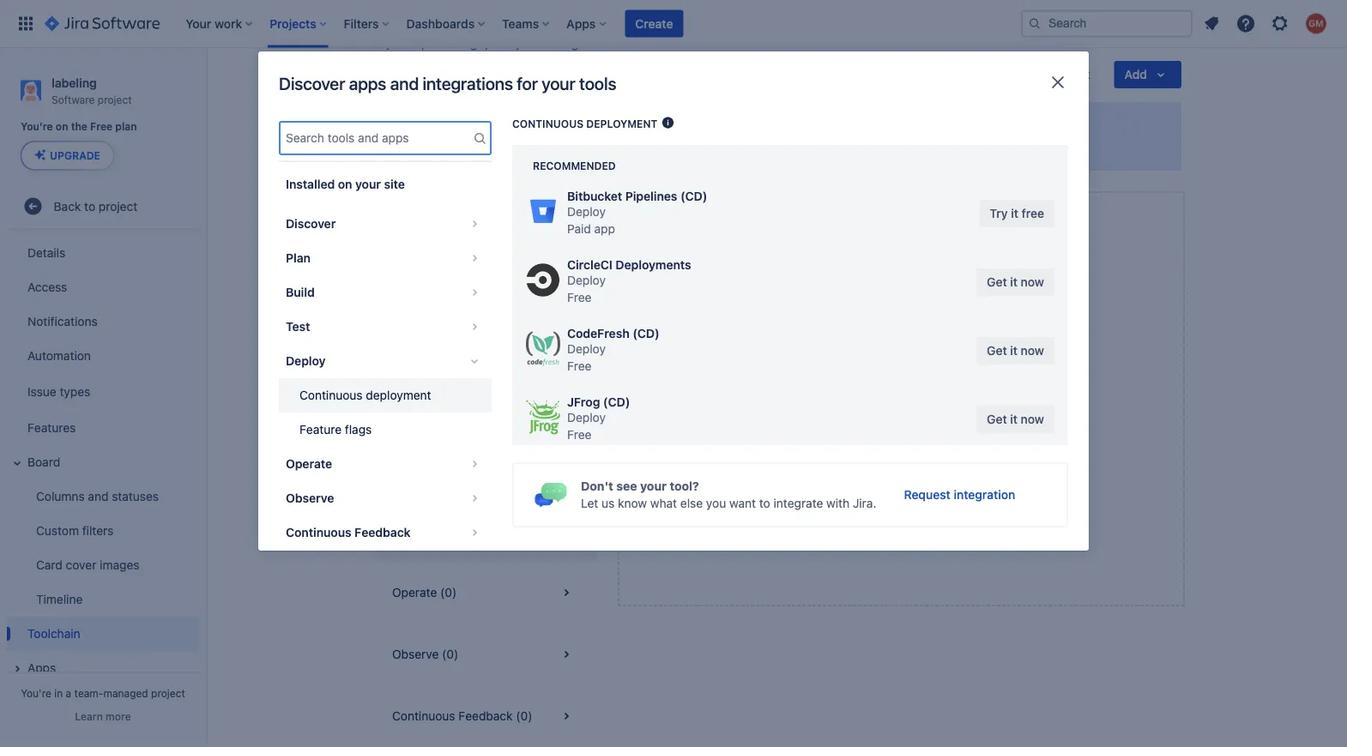 Task type: vqa. For each thing, say whether or not it's contained in the screenshot.
operate (0) button
yes



Task type: locate. For each thing, give the bounding box(es) containing it.
1 vertical spatial observe
[[392, 648, 439, 662]]

operate down "feature"
[[286, 457, 332, 471]]

0 vertical spatial on
[[56, 121, 68, 133]]

discover inside button
[[286, 217, 336, 231]]

for inside welcome to your project toolchain discover integrations for your tools, connect work to your project, and manage it all right here. learn more
[[540, 141, 556, 155]]

operate down deploy (0)
[[392, 586, 437, 600]]

projects link
[[368, 33, 414, 54]]

chevron icon pointing right image
[[464, 214, 485, 234], [464, 248, 485, 269], [464, 282, 485, 303], [464, 317, 485, 337], [464, 454, 485, 475], [464, 488, 485, 509], [464, 523, 485, 543]]

1 horizontal spatial group
[[279, 202, 492, 555]]

0 horizontal spatial feedback
[[355, 526, 411, 540]]

2 horizontal spatial (cd)
[[681, 189, 707, 203]]

integrations down labeling link on the top left
[[423, 73, 513, 94]]

add up 'cycle'
[[823, 391, 849, 407]]

(cd) right pipelines
[[681, 189, 707, 203]]

1 vertical spatial learn
[[75, 711, 103, 723]]

(0) for deploy (0)
[[434, 524, 450, 538]]

you're left in
[[21, 687, 51, 699]]

chevron icon pointing right image inside plan button
[[464, 248, 485, 269]]

free down jfrog
[[567, 428, 592, 442]]

chevron icon pointing down image
[[464, 351, 485, 372]]

(cd) right codefresh
[[633, 327, 660, 341]]

it for circleci deployments deploy free
[[1010, 275, 1018, 289]]

let
[[581, 497, 598, 511]]

get it now for circleci deployments
[[987, 275, 1045, 289]]

and inside dialog
[[390, 73, 419, 94]]

1 horizontal spatial tools
[[579, 73, 617, 94]]

free down circleci on the left top
[[567, 291, 592, 305]]

1 horizontal spatial on
[[338, 177, 352, 191]]

deployments
[[616, 258, 691, 272]]

integrate
[[774, 497, 823, 511]]

2 vertical spatial deployment
[[979, 416, 1044, 430]]

free inside the jfrog (cd) deploy free
[[567, 428, 592, 442]]

free inside codefresh (cd) deploy free
[[567, 359, 592, 373]]

learn down team-
[[75, 711, 103, 723]]

build inside button
[[392, 400, 420, 415]]

build down plan at the left top of page
[[286, 285, 315, 300]]

observe (0)
[[392, 648, 459, 662]]

2 vertical spatial get
[[987, 412, 1007, 427]]

back to project link
[[7, 189, 199, 223]]

3 get from the top
[[987, 412, 1007, 427]]

it inside button
[[1011, 206, 1019, 221]]

feature
[[827, 433, 866, 447]]

4 chevron icon pointing right image from the top
[[464, 317, 485, 337]]

0 horizontal spatial observe
[[286, 491, 334, 505]]

deploy up team's
[[935, 391, 980, 407]]

custom filters link
[[17, 514, 199, 548]]

0 vertical spatial add
[[823, 391, 849, 407]]

(cd)
[[681, 189, 707, 203], [633, 327, 660, 341], [603, 395, 630, 409]]

codefresh
[[567, 327, 630, 341]]

discover for discover apps and integrations for your tools
[[279, 73, 345, 94]]

on for installed
[[338, 177, 352, 191]]

observe down operate (0)
[[392, 648, 439, 662]]

your left "site"
[[355, 177, 381, 191]]

feedback inside discover apps and integrations for your tools dialog
[[355, 526, 411, 540]]

7 chevron icon pointing right image from the top
[[464, 523, 485, 543]]

automation link
[[7, 338, 199, 373]]

for down project
[[517, 73, 538, 94]]

group containing discover
[[279, 202, 492, 555]]

2 horizontal spatial tools
[[884, 391, 916, 407]]

labeling up software
[[51, 76, 97, 90]]

manage
[[810, 141, 854, 155]]

tools up add
[[884, 391, 916, 407]]

team-
[[74, 687, 103, 699]]

integrations inside dialog
[[423, 73, 513, 94]]

on inside button
[[338, 177, 352, 191]]

request
[[904, 488, 951, 502]]

discover up plan at the left top of page
[[286, 217, 336, 231]]

0 horizontal spatial all
[[422, 215, 435, 229]]

1 vertical spatial tools
[[438, 215, 465, 229]]

1 now from the top
[[1021, 275, 1045, 289]]

you're for you're on the free plan
[[21, 121, 53, 133]]

0 vertical spatial all
[[868, 141, 880, 155]]

continuous deployment up tools,
[[512, 118, 658, 130]]

1 vertical spatial toolchain
[[27, 626, 80, 641]]

observe up continuous feedback
[[286, 491, 334, 505]]

1 vertical spatial all
[[422, 215, 435, 229]]

0 vertical spatial discover
[[279, 73, 345, 94]]

and right apps
[[390, 73, 419, 94]]

jira.
[[853, 497, 877, 511]]

observe inside observe button
[[286, 491, 334, 505]]

and right project,
[[786, 141, 807, 155]]

plan button
[[279, 241, 492, 275]]

your up time,
[[852, 391, 881, 407]]

now for jfrog (cd)
[[1021, 412, 1045, 427]]

to up management
[[919, 391, 932, 407]]

test
[[286, 320, 310, 334]]

it for jfrog (cd) deploy free
[[1010, 412, 1018, 427]]

chevron icon pointing right image inside discover button
[[464, 214, 485, 234]]

add for your
[[823, 391, 849, 407]]

discover apps and integrations for your tools dialog
[[258, 51, 1089, 605]]

on left the
[[56, 121, 68, 133]]

continuous down the observe (0)
[[392, 709, 455, 724]]

else
[[681, 497, 703, 511]]

tools inside button
[[438, 215, 465, 229]]

1 you're from the top
[[21, 121, 53, 133]]

get for circleci deployments
[[987, 275, 1007, 289]]

toolchain down 'timeline'
[[27, 626, 80, 641]]

to inside add your tools to deploy to improve cycle time, add your team's deployment and feature flag management tools.
[[919, 391, 932, 407]]

a
[[66, 687, 71, 699]]

project inside the "labeling software project"
[[98, 93, 132, 105]]

your down settings
[[542, 73, 576, 94]]

feature
[[300, 423, 342, 437]]

access link
[[7, 270, 199, 304]]

chevron icon pointing right image inside continuous feedback button
[[464, 523, 485, 543]]

learn right 'here.'
[[944, 141, 976, 155]]

3 chevron icon pointing right image from the top
[[464, 282, 485, 303]]

2 now from the top
[[1021, 344, 1045, 358]]

more up try
[[979, 141, 1008, 155]]

feedback down observe button
[[355, 526, 411, 540]]

0 horizontal spatial learn
[[75, 711, 103, 723]]

add inside add your tools to deploy to improve cycle time, add your team's deployment and feature flag management tools.
[[823, 391, 849, 407]]

what
[[650, 497, 677, 511]]

deploy inside bitbucket pipelines (cd) deploy paid app
[[567, 205, 606, 219]]

observe for observe (0)
[[392, 648, 439, 662]]

1 horizontal spatial for
[[540, 141, 556, 155]]

1 vertical spatial now
[[1021, 344, 1045, 358]]

learn more button down you're in a team-managed project
[[75, 710, 131, 724]]

1 horizontal spatial toolchain
[[372, 63, 457, 87]]

deploy
[[567, 205, 606, 219], [567, 273, 606, 288], [567, 342, 606, 356], [286, 354, 326, 368], [935, 391, 980, 407], [567, 411, 606, 425], [392, 524, 431, 538]]

for inside dialog
[[517, 73, 538, 94]]

1 get it now button from the top
[[977, 269, 1055, 296]]

on for you're
[[56, 121, 68, 133]]

add for tool
[[878, 462, 900, 476]]

apps button
[[7, 651, 199, 685]]

more
[[979, 141, 1008, 155], [106, 711, 131, 723]]

installed on your site button
[[279, 167, 492, 202]]

1 vertical spatial feedback
[[459, 709, 513, 724]]

1 vertical spatial for
[[540, 141, 556, 155]]

card cover images
[[36, 558, 139, 572]]

0 horizontal spatial tools
[[438, 215, 465, 229]]

1 vertical spatial get
[[987, 344, 1007, 358]]

labeling inside the "labeling software project"
[[51, 76, 97, 90]]

1 horizontal spatial all
[[868, 141, 880, 155]]

group
[[279, 202, 492, 555], [3, 230, 199, 690]]

labeling up discover apps and integrations for your tools
[[434, 36, 477, 51]]

jfrog (cd) logo image
[[526, 400, 560, 435]]

1 horizontal spatial operate
[[392, 586, 437, 600]]

operate inside button
[[286, 457, 332, 471]]

0 horizontal spatial operate
[[286, 457, 332, 471]]

get it now button for circleci deployments
[[977, 269, 1055, 296]]

1 vertical spatial operate
[[392, 586, 437, 600]]

with
[[827, 497, 850, 511]]

chevron icon pointing right image for test
[[464, 317, 485, 337]]

1 chevron icon pointing right image from the top
[[464, 214, 485, 234]]

deploy inside the jfrog (cd) deploy free
[[567, 411, 606, 425]]

jfrog
[[567, 395, 600, 409]]

us
[[602, 497, 615, 511]]

timeline
[[36, 592, 83, 606]]

deploy down bitbucket
[[567, 205, 606, 219]]

continuous up recommended
[[512, 118, 584, 130]]

1 vertical spatial labeling
[[51, 76, 97, 90]]

integrations
[[423, 73, 513, 94], [471, 141, 537, 155]]

to right want
[[759, 497, 771, 511]]

labeling for labeling software project
[[51, 76, 97, 90]]

and down improve
[[803, 433, 824, 447]]

1 horizontal spatial continuous deployment
[[512, 118, 658, 130]]

card cover images link
[[17, 548, 199, 582]]

0 horizontal spatial add
[[823, 391, 849, 407]]

deploy down circleci on the left top
[[567, 273, 606, 288]]

0 vertical spatial get it now button
[[977, 269, 1055, 296]]

0 vertical spatial feedback
[[355, 526, 411, 540]]

all inside button
[[422, 215, 435, 229]]

more down managed
[[106, 711, 131, 723]]

plan
[[286, 251, 311, 265]]

now for codefresh (cd)
[[1021, 344, 1045, 358]]

1 horizontal spatial feedback
[[459, 709, 513, 724]]

2 vertical spatial now
[[1021, 412, 1045, 427]]

1 vertical spatial build
[[392, 400, 420, 415]]

Search field
[[1021, 10, 1193, 37]]

1 horizontal spatial learn
[[944, 141, 976, 155]]

feedback down observe (0) button
[[459, 709, 513, 724]]

circleci deployments deploy free
[[567, 258, 691, 305]]

get for codefresh (cd)
[[987, 344, 1007, 358]]

software
[[51, 93, 95, 105]]

1 vertical spatial you're
[[21, 687, 51, 699]]

create banner
[[0, 0, 1347, 48]]

chevron icon pointing right image inside observe button
[[464, 488, 485, 509]]

deployment
[[586, 118, 658, 130], [366, 388, 431, 403], [979, 416, 1044, 430]]

0 horizontal spatial continuous deployment
[[300, 388, 431, 403]]

to right the back
[[84, 199, 95, 213]]

1 vertical spatial get it now button
[[977, 337, 1055, 365]]

1 get it now from the top
[[987, 275, 1045, 289]]

add inside button
[[878, 462, 900, 476]]

chevron icon pointing right image inside the test button
[[464, 317, 485, 337]]

project inside welcome to your project toolchain discover integrations for your tools, connect work to your project, and manage it all right here. learn more
[[531, 116, 576, 133]]

0 horizontal spatial group
[[3, 230, 199, 690]]

continuous deployment up flags
[[300, 388, 431, 403]]

feedback for continuous feedback
[[355, 526, 411, 540]]

operate
[[286, 457, 332, 471], [392, 586, 437, 600]]

1 horizontal spatial learn more button
[[944, 140, 1008, 157]]

2 vertical spatial tools
[[884, 391, 916, 407]]

continuous
[[512, 118, 584, 130], [300, 388, 363, 403], [286, 526, 352, 540], [392, 709, 455, 724]]

deploy down codefresh
[[567, 342, 606, 356]]

project up recommended
[[531, 116, 576, 133]]

the
[[71, 121, 87, 133]]

2 get from the top
[[987, 344, 1007, 358]]

all inside welcome to your project toolchain discover integrations for your tools, connect work to your project, and manage it all right here. learn more
[[868, 141, 880, 155]]

0 vertical spatial operate
[[286, 457, 332, 471]]

on
[[56, 121, 68, 133], [338, 177, 352, 191]]

2 vertical spatial get it now button
[[977, 406, 1055, 433]]

(cd) inside codefresh (cd) deploy free
[[633, 327, 660, 341]]

on right installed on the top left of the page
[[338, 177, 352, 191]]

labeling for labeling
[[434, 36, 477, 51]]

tools for view
[[438, 215, 465, 229]]

deployment down deploy button
[[366, 388, 431, 403]]

labeling link
[[434, 33, 477, 54]]

discover down welcome
[[420, 141, 468, 155]]

chevron icon pointing right image inside operate button
[[464, 454, 485, 475]]

add
[[823, 391, 849, 407], [878, 462, 900, 476]]

3 now from the top
[[1021, 412, 1045, 427]]

and up filters
[[88, 489, 109, 503]]

1 vertical spatial (cd)
[[633, 327, 660, 341]]

add
[[886, 416, 907, 430]]

create button
[[625, 10, 684, 37]]

build inside "button"
[[286, 285, 315, 300]]

0 vertical spatial more
[[979, 141, 1008, 155]]

for up recommended
[[540, 141, 556, 155]]

observe
[[286, 491, 334, 505], [392, 648, 439, 662]]

1 vertical spatial continuous deployment
[[300, 388, 431, 403]]

connect
[[620, 141, 665, 155]]

0 horizontal spatial for
[[517, 73, 538, 94]]

close modal image
[[1048, 72, 1069, 93]]

flags
[[345, 423, 372, 437]]

(0)
[[468, 215, 485, 229], [423, 400, 439, 415], [434, 524, 450, 538], [440, 586, 457, 600], [442, 648, 459, 662], [516, 709, 532, 724]]

for
[[517, 73, 538, 94], [540, 141, 556, 155]]

discover left apps
[[279, 73, 345, 94]]

integrations down welcome
[[471, 141, 537, 155]]

chevron icon pointing right image for observe
[[464, 488, 485, 509]]

your up what
[[640, 479, 667, 494]]

1 horizontal spatial build
[[392, 400, 420, 415]]

free up jfrog
[[567, 359, 592, 373]]

1 horizontal spatial more
[[979, 141, 1008, 155]]

1 vertical spatial on
[[338, 177, 352, 191]]

discover
[[279, 73, 345, 94], [420, 141, 468, 155], [286, 217, 336, 231]]

3 get it now button from the top
[[977, 406, 1055, 433]]

all right view in the top left of the page
[[422, 215, 435, 229]]

2 chevron icon pointing right image from the top
[[464, 248, 485, 269]]

chevron icon pointing right image inside build "button"
[[464, 282, 485, 303]]

learn
[[944, 141, 976, 155], [75, 711, 103, 723]]

timeline link
[[17, 582, 199, 617]]

details link
[[7, 235, 199, 270]]

back
[[54, 199, 81, 213]]

deploy down test
[[286, 354, 326, 368]]

2 vertical spatial get it now
[[987, 412, 1045, 427]]

continuous down observe button
[[286, 526, 352, 540]]

project,
[[741, 141, 783, 155]]

2 get it now from the top
[[987, 344, 1045, 358]]

all left right
[[868, 141, 880, 155]]

tools inside add your tools to deploy to improve cycle time, add your team's deployment and feature flag management tools.
[[884, 391, 916, 407]]

bitbucket pipelines (cd) logo image
[[526, 194, 560, 229]]

jira software image
[[45, 13, 160, 34], [45, 13, 160, 34]]

it
[[858, 141, 865, 155], [1011, 206, 1019, 221], [1010, 275, 1018, 289], [1010, 344, 1018, 358], [1010, 412, 1018, 427]]

0 horizontal spatial learn more button
[[75, 710, 131, 724]]

(cd) inside the jfrog (cd) deploy free
[[603, 395, 630, 409]]

free right the
[[90, 121, 113, 133]]

0 horizontal spatial build
[[286, 285, 315, 300]]

0 vertical spatial deployment
[[586, 118, 658, 130]]

tools up toolchain
[[579, 73, 617, 94]]

0 vertical spatial you're
[[21, 121, 53, 133]]

0 vertical spatial observe
[[286, 491, 334, 505]]

toolchain
[[579, 116, 638, 133]]

0 vertical spatial tools
[[579, 73, 617, 94]]

0 horizontal spatial deployment
[[366, 388, 431, 403]]

continuous feedback (0) button
[[372, 686, 597, 748]]

discover inside welcome to your project toolchain discover integrations for your tools, connect work to your project, and manage it all right here. learn more
[[420, 141, 468, 155]]

0 vertical spatial integrations
[[423, 73, 513, 94]]

integration
[[954, 488, 1016, 502]]

0 vertical spatial get it now
[[987, 275, 1045, 289]]

1 vertical spatial discover
[[420, 141, 468, 155]]

build down deploy button
[[392, 400, 420, 415]]

1 vertical spatial add
[[878, 462, 900, 476]]

3 get it now from the top
[[987, 412, 1045, 427]]

request integration
[[904, 488, 1016, 502]]

deploy (0)
[[392, 524, 450, 538]]

add left tool
[[878, 462, 900, 476]]

1 vertical spatial more
[[106, 711, 131, 723]]

tools right view in the top left of the page
[[438, 215, 465, 229]]

circleci deployments logo image
[[526, 263, 560, 297]]

to
[[482, 116, 495, 133], [699, 141, 710, 155], [84, 199, 95, 213], [919, 391, 932, 407], [759, 497, 771, 511]]

0 vertical spatial now
[[1021, 275, 1045, 289]]

discover apps and integrations for your tools
[[279, 73, 617, 94]]

observe inside observe (0) button
[[392, 648, 439, 662]]

2 horizontal spatial deployment
[[979, 416, 1044, 430]]

0 horizontal spatial on
[[56, 121, 68, 133]]

1 vertical spatial integrations
[[471, 141, 537, 155]]

0 vertical spatial labeling
[[434, 36, 477, 51]]

issue types link
[[7, 373, 199, 411]]

(cd) right jfrog
[[603, 395, 630, 409]]

deployment up tools.
[[979, 416, 1044, 430]]

1 vertical spatial get it now
[[987, 344, 1045, 358]]

observe for observe
[[286, 491, 334, 505]]

2 get it now button from the top
[[977, 337, 1055, 365]]

learn more button right 'here.'
[[944, 140, 1008, 157]]

apps
[[27, 661, 56, 675]]

1 vertical spatial deployment
[[366, 388, 431, 403]]

project right managed
[[151, 687, 185, 699]]

0 vertical spatial continuous deployment
[[512, 118, 658, 130]]

toolchain down projects link
[[372, 63, 457, 87]]

pipelines
[[625, 189, 678, 203]]

operate inside button
[[392, 586, 437, 600]]

0 vertical spatial learn
[[944, 141, 976, 155]]

1 horizontal spatial add
[[878, 462, 900, 476]]

2 vertical spatial discover
[[286, 217, 336, 231]]

and inside group
[[88, 489, 109, 503]]

2 vertical spatial (cd)
[[603, 395, 630, 409]]

1 get from the top
[[987, 275, 1007, 289]]

0 vertical spatial get
[[987, 275, 1007, 289]]

in
[[54, 687, 63, 699]]

tools,
[[587, 141, 617, 155]]

build (0)
[[392, 400, 439, 415]]

0 horizontal spatial labeling
[[51, 76, 97, 90]]

deploy down jfrog
[[567, 411, 606, 425]]

2 you're from the top
[[21, 687, 51, 699]]

your left project,
[[713, 141, 738, 155]]

operate for operate (0)
[[392, 586, 437, 600]]

project
[[498, 36, 537, 51]]

0 vertical spatial for
[[517, 73, 538, 94]]

chevron icon pointing right image for continuous feedback
[[464, 523, 485, 543]]

project up plan
[[98, 93, 132, 105]]

6 chevron icon pointing right image from the top
[[464, 488, 485, 509]]

1 horizontal spatial (cd)
[[633, 327, 660, 341]]

0 vertical spatial (cd)
[[681, 189, 707, 203]]

0 horizontal spatial (cd)
[[603, 395, 630, 409]]

try
[[990, 206, 1008, 221]]

0 vertical spatial build
[[286, 285, 315, 300]]

1 horizontal spatial observe
[[392, 648, 439, 662]]

you're up upgrade button on the top of page
[[21, 121, 53, 133]]

free inside the circleci deployments deploy free
[[567, 291, 592, 305]]

settings
[[540, 36, 585, 51]]

0 horizontal spatial toolchain
[[27, 626, 80, 641]]

automatically release code when it passes testing image
[[661, 116, 675, 130]]

observe button
[[279, 481, 492, 516]]

deployment up tools,
[[586, 118, 658, 130]]

team's
[[938, 416, 975, 430]]

1 horizontal spatial labeling
[[434, 36, 477, 51]]

5 chevron icon pointing right image from the top
[[464, 454, 485, 475]]

apps
[[349, 73, 386, 94]]



Task type: describe. For each thing, give the bounding box(es) containing it.
circleci
[[567, 258, 613, 272]]

your inside button
[[355, 177, 381, 191]]

view all tools (0)
[[392, 215, 485, 229]]

feature flags
[[300, 423, 372, 437]]

build button
[[279, 275, 492, 310]]

group inside discover apps and integrations for your tools dialog
[[279, 202, 492, 555]]

toolchain inside group
[[27, 626, 80, 641]]

and inside welcome to your project toolchain discover integrations for your tools, connect work to your project, and manage it all right here. learn more
[[786, 141, 807, 155]]

view
[[392, 215, 419, 229]]

learn inside welcome to your project toolchain discover integrations for your tools, connect work to your project, and manage it all right here. learn more
[[944, 141, 976, 155]]

free for circleci deployments deploy free
[[567, 291, 592, 305]]

get it now button for codefresh (cd)
[[977, 337, 1055, 365]]

operate (0) button
[[372, 562, 597, 624]]

access
[[27, 280, 67, 294]]

your up recommended
[[559, 141, 583, 155]]

filters
[[82, 523, 114, 538]]

add tool
[[878, 462, 925, 476]]

installed
[[286, 177, 335, 191]]

tools for add
[[884, 391, 916, 407]]

continuous deployment inside button
[[300, 388, 431, 403]]

codefresh (cd) logo image
[[526, 332, 560, 366]]

build (0) button
[[372, 377, 597, 439]]

deployment inside add your tools to deploy to improve cycle time, add your team's deployment and feature flag management tools.
[[979, 416, 1044, 430]]

issue
[[27, 384, 56, 399]]

card
[[36, 558, 63, 572]]

deploy down observe button
[[392, 524, 431, 538]]

deploy inside the circleci deployments deploy free
[[567, 273, 606, 288]]

continuous up 'feature flags' in the left of the page
[[300, 388, 363, 403]]

apps image image
[[535, 483, 567, 508]]

0 vertical spatial learn more button
[[944, 140, 1008, 157]]

to right welcome
[[482, 116, 495, 133]]

deployment inside button
[[366, 388, 431, 403]]

management
[[894, 433, 966, 447]]

integrations inside welcome to your project toolchain discover integrations for your tools, connect work to your project, and manage it all right here. learn more
[[471, 141, 537, 155]]

details
[[27, 245, 65, 260]]

board button
[[7, 445, 199, 479]]

columns and statuses link
[[17, 479, 199, 514]]

continuous feedback button
[[279, 516, 492, 550]]

tools.
[[969, 433, 1000, 447]]

labeling software project
[[51, 76, 132, 105]]

get it now for jfrog (cd)
[[987, 412, 1045, 427]]

build for build (0)
[[392, 400, 420, 415]]

Search tools and apps field
[[281, 123, 469, 154]]

(0) for operate (0)
[[440, 586, 457, 600]]

search image
[[1028, 17, 1042, 30]]

(cd) for codefresh (cd) deploy free
[[633, 327, 660, 341]]

1 vertical spatial learn more button
[[75, 710, 131, 724]]

free for codefresh (cd) deploy free
[[567, 359, 592, 373]]

get for jfrog (cd)
[[987, 412, 1007, 427]]

project up the details link
[[99, 199, 138, 213]]

upgrade button
[[21, 142, 113, 169]]

you're for you're in a team-managed project
[[21, 687, 51, 699]]

it for codefresh (cd) deploy free
[[1010, 344, 1018, 358]]

cover
[[66, 558, 96, 572]]

custom filters
[[36, 523, 114, 538]]

chevron icon pointing right image for operate
[[464, 454, 485, 475]]

get it now button for jfrog (cd)
[[977, 406, 1055, 433]]

(cd) inside bitbucket pipelines (cd) deploy paid app
[[681, 189, 707, 203]]

you
[[706, 497, 726, 511]]

group containing details
[[3, 230, 199, 690]]

codefresh (cd) deploy free
[[567, 327, 660, 373]]

try it free
[[990, 206, 1045, 221]]

it for bitbucket pipelines (cd) deploy paid app
[[1011, 206, 1019, 221]]

types
[[60, 384, 90, 399]]

site
[[384, 177, 405, 191]]

feedback
[[1038, 67, 1090, 82]]

request integration button
[[894, 482, 1026, 509]]

1 horizontal spatial deployment
[[586, 118, 658, 130]]

build for build
[[286, 285, 315, 300]]

operate for operate
[[286, 457, 332, 471]]

right
[[884, 141, 909, 155]]

more inside welcome to your project toolchain discover integrations for your tools, connect work to your project, and manage it all right here. learn more
[[979, 141, 1008, 155]]

continuous deployment button
[[279, 378, 492, 413]]

(0) for observe (0)
[[442, 648, 459, 662]]

you're in a team-managed project
[[21, 687, 185, 699]]

test button
[[279, 310, 492, 344]]

operate (0)
[[392, 586, 457, 600]]

now for circleci deployments
[[1021, 275, 1045, 289]]

continuous feedback (0)
[[392, 709, 532, 724]]

flag
[[870, 433, 890, 447]]

images
[[100, 558, 139, 572]]

custom
[[36, 523, 79, 538]]

chevron icon pointing right image for build
[[464, 282, 485, 303]]

your right welcome
[[499, 116, 527, 133]]

free for you're on the free plan
[[90, 121, 113, 133]]

it inside welcome to your project toolchain discover integrations for your tools, connect work to your project, and manage it all right here. learn more
[[858, 141, 865, 155]]

discover for discover
[[286, 217, 336, 231]]

continuous feedback
[[286, 526, 411, 540]]

expand image
[[7, 453, 27, 473]]

0 vertical spatial toolchain
[[372, 63, 457, 87]]

recommended
[[533, 160, 616, 172]]

(cd) for jfrog (cd) deploy free
[[603, 395, 630, 409]]

columns
[[36, 489, 85, 503]]

learn more
[[75, 711, 131, 723]]

tool?
[[670, 479, 699, 494]]

see
[[616, 479, 637, 494]]

to right "work" at top
[[699, 141, 710, 155]]

your up management
[[910, 416, 935, 430]]

free for jfrog (cd) deploy free
[[567, 428, 592, 442]]

add your tools to deploy to improve cycle time, add your team's deployment and feature flag management tools.
[[759, 391, 1044, 447]]

free
[[1022, 206, 1045, 221]]

to inside don't see your tool? let us know what else you want to integrate with jira.
[[759, 497, 771, 511]]

know
[[618, 497, 647, 511]]

upgrade
[[50, 150, 100, 162]]

your inside don't see your tool? let us know what else you want to integrate with jira.
[[640, 479, 667, 494]]

give feedback
[[1009, 67, 1090, 82]]

add tool button
[[867, 456, 936, 483]]

toolchain link
[[7, 617, 199, 651]]

tools inside dialog
[[579, 73, 617, 94]]

get it now for codefresh (cd)
[[987, 344, 1045, 358]]

columns and statuses
[[36, 489, 159, 503]]

observe (0) button
[[372, 624, 597, 686]]

cycle
[[823, 416, 852, 430]]

time,
[[855, 416, 883, 430]]

deploy inside codefresh (cd) deploy free
[[567, 342, 606, 356]]

chevron icon pointing right image for plan
[[464, 248, 485, 269]]

create
[[635, 16, 673, 30]]

give feedback button
[[975, 61, 1101, 88]]

primary element
[[10, 0, 1021, 48]]

chevron icon pointing right image for discover
[[464, 214, 485, 234]]

want
[[730, 497, 756, 511]]

notifications link
[[7, 304, 199, 338]]

0 horizontal spatial more
[[106, 711, 131, 723]]

operate button
[[279, 447, 492, 481]]

feature flags button
[[279, 413, 492, 447]]

project settings
[[498, 36, 585, 51]]

features link
[[7, 411, 199, 445]]

(0) for build (0)
[[423, 400, 439, 415]]

feedback for continuous feedback (0)
[[459, 709, 513, 724]]

deploy inside add your tools to deploy to improve cycle time, add your team's deployment and feature flag management tools.
[[935, 391, 980, 407]]

and inside add your tools to deploy to improve cycle time, add your team's deployment and feature flag management tools.
[[803, 433, 824, 447]]

welcome to your project toolchain discover integrations for your tools, connect work to your project, and manage it all right here. learn more
[[420, 116, 1008, 155]]



